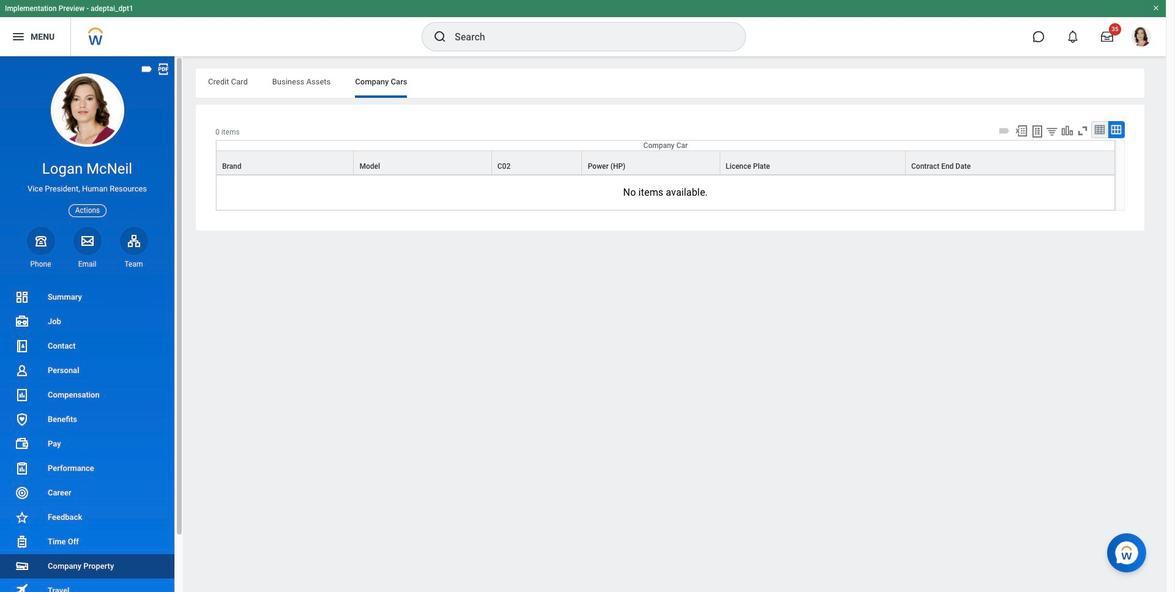 Task type: locate. For each thing, give the bounding box(es) containing it.
close environment banner image
[[1153, 4, 1161, 12]]

job image
[[15, 315, 29, 329]]

banner
[[0, 0, 1167, 56]]

summary image
[[15, 290, 29, 305]]

inbox large image
[[1102, 31, 1114, 43]]

contact image
[[15, 339, 29, 354]]

benefits image
[[15, 413, 29, 427]]

export to excel image
[[1015, 124, 1029, 138]]

Search Workday  search field
[[455, 23, 721, 50]]

toolbar
[[996, 121, 1126, 140]]

tab list
[[196, 69, 1145, 98]]

email logan mcneil element
[[73, 260, 101, 269]]

row
[[216, 151, 1116, 175]]

team logan mcneil element
[[120, 260, 148, 269]]

list
[[0, 285, 175, 593]]

travel image
[[15, 583, 29, 593]]

list inside navigation pane region
[[0, 285, 175, 593]]

view worker - expand/collapse chart image
[[1061, 124, 1075, 138]]

select to filter grid data image
[[1046, 125, 1059, 138]]

fullscreen image
[[1077, 124, 1090, 138]]

no items available to be tagged image
[[998, 124, 1012, 138]]

search image
[[433, 29, 448, 44]]

phone image
[[32, 234, 49, 248]]



Task type: describe. For each thing, give the bounding box(es) containing it.
table image
[[1094, 124, 1107, 136]]

tag image
[[140, 62, 154, 76]]

pay image
[[15, 437, 29, 452]]

view printable version (pdf) image
[[157, 62, 170, 76]]

performance image
[[15, 462, 29, 476]]

navigation pane region
[[0, 56, 184, 593]]

company property image
[[15, 560, 29, 574]]

mail image
[[80, 234, 95, 248]]

time off image
[[15, 535, 29, 550]]

view team image
[[126, 234, 141, 248]]

profile logan mcneil image
[[1132, 27, 1152, 49]]

expand table image
[[1111, 124, 1123, 136]]

personal image
[[15, 364, 29, 378]]

justify image
[[11, 29, 26, 44]]

career image
[[15, 486, 29, 501]]

compensation image
[[15, 388, 29, 403]]

notifications large image
[[1067, 31, 1080, 43]]

export to worksheets image
[[1031, 124, 1045, 139]]

feedback image
[[15, 511, 29, 525]]

phone logan mcneil element
[[27, 260, 55, 269]]



Task type: vqa. For each thing, say whether or not it's contained in the screenshot.
banner
yes



